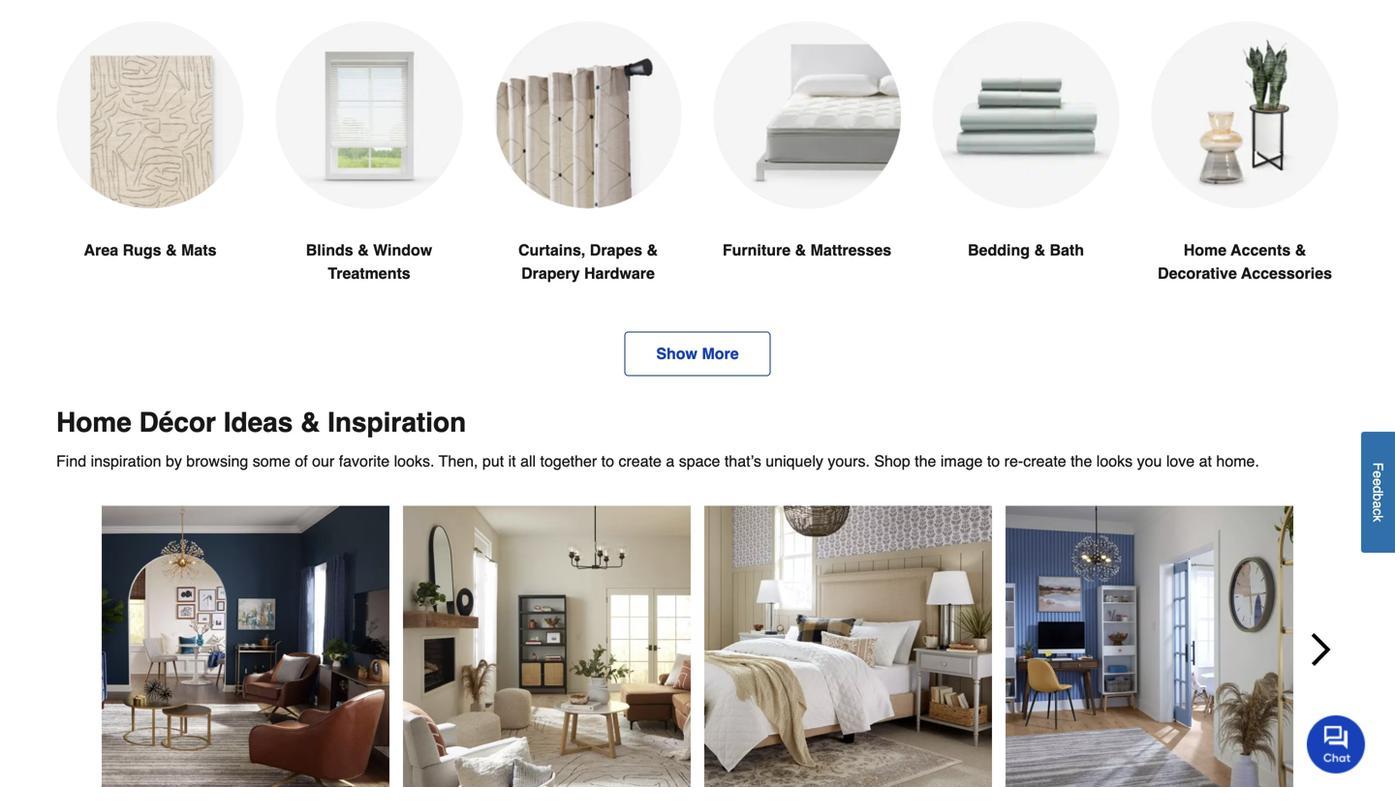 Task type: locate. For each thing, give the bounding box(es) containing it.
home
[[1184, 241, 1227, 259], [56, 407, 132, 438]]

& right 'drapes'
[[647, 241, 658, 259]]

it
[[508, 452, 516, 470]]

of
[[295, 452, 308, 470]]

&
[[166, 241, 177, 259], [358, 241, 369, 259], [647, 241, 658, 259], [795, 241, 806, 259], [1034, 241, 1045, 259], [1295, 241, 1306, 259], [300, 407, 320, 438]]

decorative
[[1158, 264, 1237, 282]]

a left space
[[666, 452, 675, 470]]

0 horizontal spatial to
[[601, 452, 614, 470]]

rugs
[[123, 241, 161, 259]]

next slide - media carousel image
[[1300, 631, 1339, 669]]

list
[[95, 506, 1300, 788]]

create
[[619, 452, 662, 470], [1023, 452, 1066, 470]]

area
[[84, 241, 118, 259]]

area rugs & mats link
[[56, 21, 244, 309]]

& up the accessories
[[1295, 241, 1306, 259]]

the
[[915, 452, 936, 470], [1071, 452, 1092, 470]]

0 vertical spatial a
[[666, 452, 675, 470]]

create left looks
[[1023, 452, 1066, 470]]

home inside home accents & decorative accessories
[[1184, 241, 1227, 259]]

a
[[666, 452, 675, 470], [1370, 501, 1386, 509]]

1 horizontal spatial home
[[1184, 241, 1227, 259]]

to right together
[[601, 452, 614, 470]]

a blue and orange decorative glass vase and a snake plant in a white planter with black legs. image
[[1151, 21, 1339, 209]]

0 horizontal spatial home
[[56, 407, 132, 438]]

blinds & window treatments link
[[275, 21, 463, 332]]

0 vertical spatial home
[[1184, 241, 1227, 259]]

home accents & decorative accessories link
[[1151, 21, 1339, 332]]

0 horizontal spatial create
[[619, 452, 662, 470]]

a white mini-blind in a window. image
[[275, 21, 463, 209]]

accessories
[[1241, 264, 1332, 282]]

1 vertical spatial a
[[1370, 501, 1386, 509]]

home for accents
[[1184, 241, 1227, 259]]

uploaded image of everglade deck: 5011-3, origin 21 gold metal base with wood top rolling kitche⁠... image
[[102, 506, 389, 788]]

1 horizontal spatial to
[[987, 452, 1000, 470]]

ideas
[[224, 407, 293, 438]]

1 horizontal spatial the
[[1071, 452, 1092, 470]]

1 horizontal spatial a
[[1370, 501, 1386, 509]]

blinds
[[306, 241, 353, 259]]

0 horizontal spatial the
[[915, 452, 936, 470]]

home up find
[[56, 407, 132, 438]]

e up d
[[1370, 471, 1386, 479]]

a beige area rug with an abstract gray design. image
[[56, 21, 244, 209]]

c
[[1370, 509, 1386, 516]]

home up decorative
[[1184, 241, 1227, 259]]

inspiration
[[328, 407, 466, 438]]

to
[[601, 452, 614, 470], [987, 452, 1000, 470]]

hardware
[[584, 264, 655, 282]]

the right shop
[[915, 452, 936, 470]]

the left looks
[[1071, 452, 1092, 470]]

by
[[166, 452, 182, 470]]

f e e d b a c k
[[1370, 463, 1386, 522]]

& up treatments
[[358, 241, 369, 259]]

put
[[482, 452, 504, 470]]

& inside blinds & window treatments
[[358, 241, 369, 259]]

favorite
[[339, 452, 390, 470]]

f
[[1370, 463, 1386, 471]]

a inside button
[[1370, 501, 1386, 509]]

space
[[679, 452, 720, 470]]

browsing
[[186, 452, 248, 470]]

you
[[1137, 452, 1162, 470]]

find
[[56, 452, 86, 470]]

e up b
[[1370, 479, 1386, 486]]

image
[[941, 452, 983, 470]]

a gray mattress on a bed frame with white pillows. image
[[713, 21, 901, 209]]

a up k
[[1370, 501, 1386, 509]]

& right furniture
[[795, 241, 806, 259]]

to left the re-
[[987, 452, 1000, 470]]

create left space
[[619, 452, 662, 470]]

off-white patterned drapes on a black curtain rod. image
[[494, 21, 682, 209]]

all
[[520, 452, 536, 470]]

1 e from the top
[[1370, 471, 1386, 479]]

2 e from the top
[[1370, 479, 1386, 486]]

curtains,
[[518, 241, 585, 259]]

uploaded image of origin 21 soren 5-light matte black transitional dry rated chandelier | elw280⁠... image
[[403, 506, 691, 788]]

b
[[1370, 494, 1386, 501]]

f e e d b a c k button
[[1361, 432, 1395, 553]]

that's
[[725, 452, 761, 470]]

home for décor
[[56, 407, 132, 438]]

1 vertical spatial home
[[56, 407, 132, 438]]

drapery
[[521, 264, 580, 282]]

furniture & mattresses
[[723, 241, 891, 259]]

0 horizontal spatial a
[[666, 452, 675, 470]]

e
[[1370, 471, 1386, 479], [1370, 479, 1386, 486]]

1 to from the left
[[601, 452, 614, 470]]

uploaded image of by the sea: hgsw3344, stainmaster waterproof innsbruck valley oak 12-mm t x 8-⁠... image
[[1006, 506, 1293, 788]]

re-
[[1004, 452, 1023, 470]]

then,
[[439, 452, 478, 470]]

1 horizontal spatial create
[[1023, 452, 1066, 470]]



Task type: vqa. For each thing, say whether or not it's contained in the screenshot.
second to
yes



Task type: describe. For each thing, give the bounding box(es) containing it.
looks
[[1097, 452, 1133, 470]]

bedding & bath link
[[932, 21, 1120, 309]]

a stack of neatly folded bedsheets. image
[[932, 21, 1120, 209]]

find inspiration by browsing some of our favorite looks. then, put it all together to create a space that's uniquely yours. shop the image to re-create the looks you love at home.
[[56, 452, 1259, 470]]

& inside 'link'
[[795, 241, 806, 259]]

1 create from the left
[[619, 452, 662, 470]]

inspiration
[[91, 452, 161, 470]]

more
[[702, 345, 739, 363]]

accents
[[1231, 241, 1291, 259]]

& left mats
[[166, 241, 177, 259]]

& up 'of'
[[300, 407, 320, 438]]

mattresses
[[810, 241, 891, 259]]

curtains, drapes & drapery hardware link
[[494, 21, 682, 332]]

yours.
[[828, 452, 870, 470]]

love
[[1166, 452, 1195, 470]]

1 the from the left
[[915, 452, 936, 470]]

& inside home accents & decorative accessories
[[1295, 241, 1306, 259]]

our
[[312, 452, 334, 470]]

bedding
[[968, 241, 1030, 259]]

area rugs & mats
[[84, 241, 216, 259]]

furniture & mattresses link
[[713, 21, 901, 309]]

mats
[[181, 241, 216, 259]]

blinds & window treatments
[[306, 241, 432, 282]]

& inside curtains, drapes & drapery hardware
[[647, 241, 658, 259]]

furniture
[[723, 241, 791, 259]]

bath
[[1050, 241, 1084, 259]]

shop
[[874, 452, 910, 470]]

together
[[540, 452, 597, 470]]

home décor ideas & inspiration
[[56, 407, 466, 438]]

& left bath
[[1034, 241, 1045, 259]]

drapes
[[590, 241, 642, 259]]

show more
[[656, 345, 739, 363]]

décor
[[139, 407, 216, 438]]

home accents & decorative accessories
[[1158, 241, 1332, 282]]

2 the from the left
[[1071, 452, 1092, 470]]

chat invite button image
[[1307, 715, 1366, 774]]

k
[[1370, 515, 1386, 522]]

curtains, drapes & drapery hardware
[[518, 241, 658, 282]]

looks.
[[394, 452, 434, 470]]

window
[[373, 241, 432, 259]]

at
[[1199, 452, 1212, 470]]

show
[[656, 345, 698, 363]]

show more button
[[624, 332, 771, 376]]

uploaded image of ivory brown: 6006-1c, allen + roth 31.2-sq ft black vinyl floral self-adhesive⁠... image
[[704, 506, 992, 788]]

d
[[1370, 486, 1386, 494]]

some
[[253, 452, 291, 470]]

home.
[[1216, 452, 1259, 470]]

bedding & bath
[[968, 241, 1084, 259]]

uniquely
[[766, 452, 823, 470]]

treatments
[[328, 264, 410, 282]]

2 to from the left
[[987, 452, 1000, 470]]

2 create from the left
[[1023, 452, 1066, 470]]



